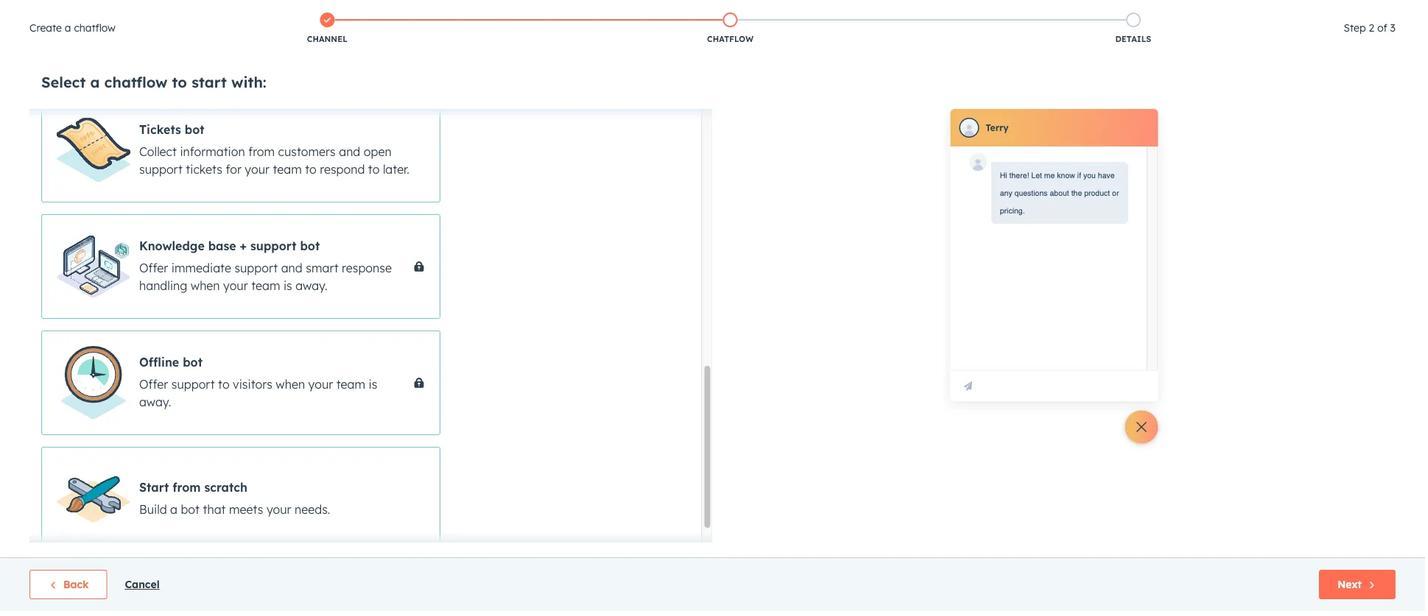 Task type: describe. For each thing, give the bounding box(es) containing it.
offer inside offline bot offer support to visitors when your team is away.
[[139, 377, 168, 392]]

select a chatflow to start with:
[[41, 73, 266, 91]]

chatflow
[[707, 34, 754, 44]]

to left the start
[[172, 73, 187, 91]]

open
[[364, 144, 392, 159]]

a for create
[[65, 21, 71, 34]]

offline bot offer support to visitors when your team is away.
[[139, 355, 377, 410]]

2
[[1369, 21, 1375, 34]]

back button
[[29, 570, 107, 600]]

to inside offline bot offer support to visitors when your team is away.
[[218, 377, 230, 392]]

that
[[203, 502, 226, 517]]

offer inside knowledge base + support bot offer immediate support and smart response handling when your team is away.
[[139, 261, 168, 275]]

none checkbox containing start from scratch
[[41, 447, 440, 552]]

support down +
[[235, 261, 278, 275]]

your inside tickets bot collect information from customers and open support tickets for your team to respond to later.
[[245, 162, 270, 177]]

3
[[1390, 21, 1396, 34]]

start from scratch build a bot that meets your needs.
[[139, 480, 330, 517]]

your inside "start from scratch build a bot that meets your needs."
[[267, 502, 291, 517]]

channel
[[307, 34, 348, 44]]

your inside offline bot offer support to visitors when your team is away.
[[308, 377, 333, 392]]

select
[[41, 73, 86, 91]]

team inside offline bot offer support to visitors when your team is away.
[[336, 377, 365, 392]]

and inside tickets bot collect information from customers and open support tickets for your team to respond to later.
[[339, 144, 360, 159]]

visitors
[[233, 377, 272, 392]]

base
[[208, 239, 236, 253]]

when inside offline bot offer support to visitors when your team is away.
[[276, 377, 305, 392]]

and inside knowledge base + support bot offer immediate support and smart response handling when your team is away.
[[281, 261, 303, 275]]

start
[[139, 480, 169, 495]]

needs.
[[295, 502, 330, 517]]

away. inside offline bot offer support to visitors when your team is away.
[[139, 395, 171, 410]]

start
[[192, 73, 227, 91]]

cancel button
[[125, 576, 160, 594]]

of
[[1378, 21, 1388, 34]]

create
[[29, 21, 62, 34]]

smart
[[306, 261, 339, 275]]

chatflow for select
[[104, 73, 168, 91]]

a inside "start from scratch build a bot that meets your needs."
[[170, 502, 177, 517]]

chatflow list item
[[529, 10, 932, 48]]

information
[[180, 144, 245, 159]]

back
[[63, 578, 89, 591]]

to down open
[[368, 162, 380, 177]]

Search HubSpot search field
[[1218, 31, 1399, 56]]



Task type: locate. For each thing, give the bounding box(es) containing it.
your inside knowledge base + support bot offer immediate support and smart response handling when your team is away.
[[223, 278, 248, 293]]

a right build
[[170, 502, 177, 517]]

menu item
[[1294, 0, 1408, 24]]

with:
[[231, 73, 266, 91]]

bot inside tickets bot collect information from customers and open support tickets for your team to respond to later.
[[185, 122, 204, 137]]

0 horizontal spatial and
[[281, 261, 303, 275]]

from left "customers"
[[248, 144, 275, 159]]

a for select
[[90, 73, 100, 91]]

away. inside knowledge base + support bot offer immediate support and smart response handling when your team is away.
[[296, 278, 328, 293]]

to left visitors
[[218, 377, 230, 392]]

tickets bot collect information from customers and open support tickets for your team to respond to later.
[[139, 122, 409, 177]]

1 vertical spatial a
[[90, 73, 100, 91]]

offer down offline
[[139, 377, 168, 392]]

chatflow right create
[[74, 21, 115, 34]]

0 vertical spatial when
[[191, 278, 220, 293]]

offer
[[139, 261, 168, 275], [139, 377, 168, 392]]

your right visitors
[[308, 377, 333, 392]]

respond
[[320, 162, 365, 177]]

1 vertical spatial away.
[[139, 395, 171, 410]]

+
[[240, 239, 247, 253]]

meets
[[229, 502, 263, 517]]

chatflow up 'tickets'
[[104, 73, 168, 91]]

1 vertical spatial when
[[276, 377, 305, 392]]

list
[[126, 10, 1335, 48]]

0 horizontal spatial is
[[284, 278, 292, 293]]

0 horizontal spatial a
[[65, 21, 71, 34]]

and left smart
[[281, 261, 303, 275]]

a
[[65, 21, 71, 34], [90, 73, 100, 91], [170, 502, 177, 517]]

is
[[284, 278, 292, 293], [369, 377, 377, 392]]

handling
[[139, 278, 187, 293]]

0 vertical spatial away.
[[296, 278, 328, 293]]

1 horizontal spatial from
[[248, 144, 275, 159]]

build
[[139, 502, 167, 517]]

your down immediate
[[223, 278, 248, 293]]

1 vertical spatial team
[[251, 278, 280, 293]]

1 vertical spatial is
[[369, 377, 377, 392]]

when inside knowledge base + support bot offer immediate support and smart response handling when your team is away.
[[191, 278, 220, 293]]

later.
[[383, 162, 409, 177]]

team inside knowledge base + support bot offer immediate support and smart response handling when your team is away.
[[251, 278, 280, 293]]

1 vertical spatial and
[[281, 261, 303, 275]]

1 vertical spatial from
[[173, 480, 201, 495]]

from inside "start from scratch build a bot that meets your needs."
[[173, 480, 201, 495]]

and up respond
[[339, 144, 360, 159]]

away. down offline
[[139, 395, 171, 410]]

1 horizontal spatial away.
[[296, 278, 328, 293]]

team
[[273, 162, 302, 177], [251, 278, 280, 293], [336, 377, 365, 392]]

create a chatflow
[[29, 21, 115, 34]]

0 vertical spatial is
[[284, 278, 292, 293]]

when right visitors
[[276, 377, 305, 392]]

support
[[139, 162, 183, 177], [250, 239, 296, 253], [235, 261, 278, 275], [171, 377, 215, 392]]

immediate
[[171, 261, 231, 275]]

support down 'collect'
[[139, 162, 183, 177]]

channel completed list item
[[126, 10, 529, 48]]

None checkbox
[[41, 98, 440, 203], [41, 214, 440, 319], [41, 331, 440, 435], [41, 98, 440, 203], [41, 214, 440, 319], [41, 331, 440, 435]]

0 horizontal spatial away.
[[139, 395, 171, 410]]

customers
[[278, 144, 336, 159]]

bot inside "start from scratch build a bot that meets your needs."
[[181, 502, 200, 517]]

from inside tickets bot collect information from customers and open support tickets for your team to respond to later.
[[248, 144, 275, 159]]

0 vertical spatial chatflow
[[74, 21, 115, 34]]

1 horizontal spatial a
[[90, 73, 100, 91]]

details list item
[[932, 10, 1335, 48]]

chatflow for create
[[74, 21, 115, 34]]

0 vertical spatial and
[[339, 144, 360, 159]]

away. down smart
[[296, 278, 328, 293]]

0 vertical spatial team
[[273, 162, 302, 177]]

upgrade
[[1100, 7, 1141, 19]]

2 vertical spatial team
[[336, 377, 365, 392]]

bot up information
[[185, 122, 204, 137]]

None checkbox
[[41, 447, 440, 552]]

and
[[339, 144, 360, 159], [281, 261, 303, 275]]

bot up smart
[[300, 239, 320, 253]]

away.
[[296, 278, 328, 293], [139, 395, 171, 410]]

is inside knowledge base + support bot offer immediate support and smart response handling when your team is away.
[[284, 278, 292, 293]]

list containing channel
[[126, 10, 1335, 48]]

a right the select
[[90, 73, 100, 91]]

0 horizontal spatial from
[[173, 480, 201, 495]]

knowledge base + support bot offer immediate support and smart response handling when your team is away.
[[139, 239, 392, 293]]

cancel
[[125, 578, 160, 591]]

support down offline
[[171, 377, 215, 392]]

support right +
[[250, 239, 296, 253]]

bot inside knowledge base + support bot offer immediate support and smart response handling when your team is away.
[[300, 239, 320, 253]]

collect
[[139, 144, 177, 159]]

1 vertical spatial offer
[[139, 377, 168, 392]]

1 horizontal spatial when
[[276, 377, 305, 392]]

response
[[342, 261, 392, 275]]

your right for
[[245, 162, 270, 177]]

your right meets
[[267, 502, 291, 517]]

scratch
[[204, 480, 247, 495]]

your
[[245, 162, 270, 177], [223, 278, 248, 293], [308, 377, 333, 392], [267, 502, 291, 517]]

1 horizontal spatial is
[[369, 377, 377, 392]]

to down "customers"
[[305, 162, 317, 177]]

is inside offline bot offer support to visitors when your team is away.
[[369, 377, 377, 392]]

from right start
[[173, 480, 201, 495]]

next
[[1338, 578, 1362, 591]]

offer up handling
[[139, 261, 168, 275]]

0 horizontal spatial when
[[191, 278, 220, 293]]

upgrade menu
[[1074, 0, 1408, 24]]

to
[[172, 73, 187, 91], [305, 162, 317, 177], [368, 162, 380, 177], [218, 377, 230, 392]]

next button
[[1319, 570, 1396, 600]]

when down immediate
[[191, 278, 220, 293]]

details
[[1115, 34, 1151, 44]]

2 horizontal spatial a
[[170, 502, 177, 517]]

0 vertical spatial from
[[248, 144, 275, 159]]

knowledge
[[139, 239, 205, 253]]

support inside tickets bot collect information from customers and open support tickets for your team to respond to later.
[[139, 162, 183, 177]]

tickets
[[139, 122, 181, 137]]

offline
[[139, 355, 179, 370]]

bot inside offline bot offer support to visitors when your team is away.
[[183, 355, 203, 370]]

1 offer from the top
[[139, 261, 168, 275]]

from
[[248, 144, 275, 159], [173, 480, 201, 495]]

0 vertical spatial offer
[[139, 261, 168, 275]]

for
[[226, 162, 241, 177]]

step
[[1344, 21, 1366, 34]]

team inside tickets bot collect information from customers and open support tickets for your team to respond to later.
[[273, 162, 302, 177]]

step 2 of 3
[[1344, 21, 1396, 34]]

1 horizontal spatial and
[[339, 144, 360, 159]]

upgrade image
[[1084, 7, 1097, 20]]

0 vertical spatial a
[[65, 21, 71, 34]]

chatflow
[[74, 21, 115, 34], [104, 73, 168, 91]]

bot right offline
[[183, 355, 203, 370]]

a right create
[[65, 21, 71, 34]]

2 offer from the top
[[139, 377, 168, 392]]

bot left that
[[181, 502, 200, 517]]

bot
[[185, 122, 204, 137], [300, 239, 320, 253], [183, 355, 203, 370], [181, 502, 200, 517]]

2 vertical spatial a
[[170, 502, 177, 517]]

1 vertical spatial chatflow
[[104, 73, 168, 91]]

support inside offline bot offer support to visitors when your team is away.
[[171, 377, 215, 392]]

tickets
[[186, 162, 222, 177]]

when
[[191, 278, 220, 293], [276, 377, 305, 392]]



Task type: vqa. For each thing, say whether or not it's contained in the screenshot.
the Data Management Element
no



